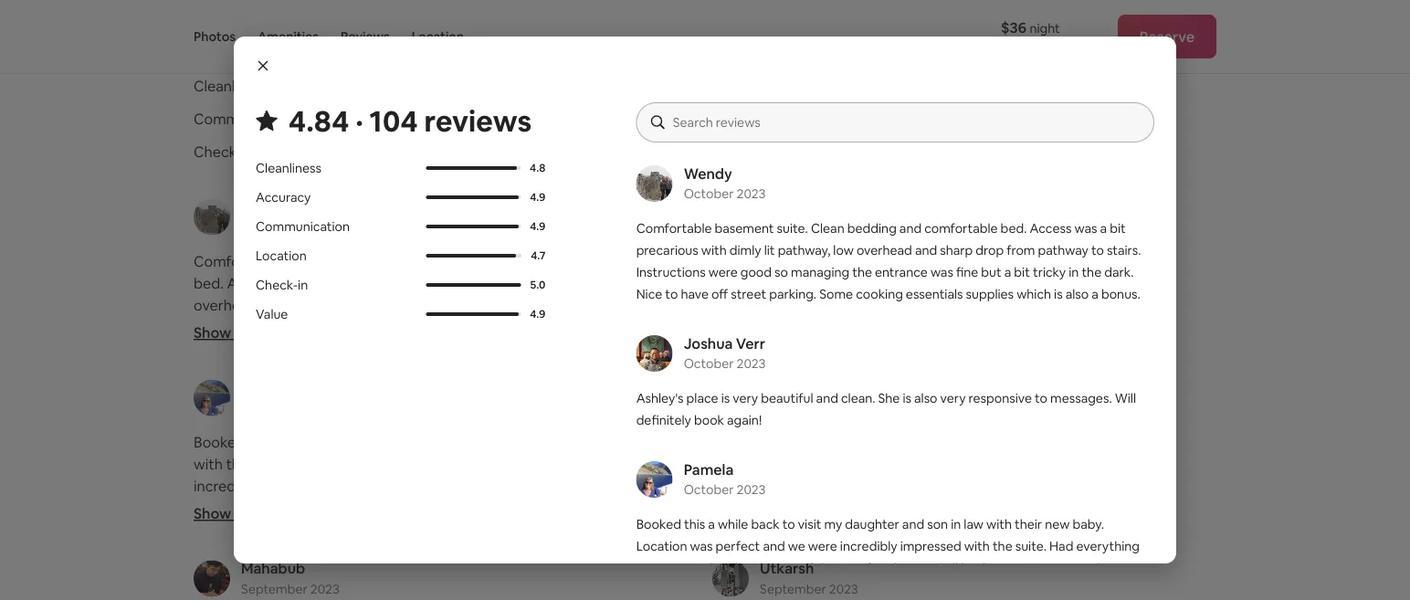 Task type: locate. For each thing, give the bounding box(es) containing it.
little left 'suite,'
[[783, 433, 813, 452]]

basement for comfortable basement suite. clean bedding and comfortable bed. access was a bit precarious with dimly lit pathway, low overhead and sharp drop from pathway to stairs. instructions were good so managing the entrance was fine but a bit tricky in the dark.   nice to have off street parking. some cooking essentials supplies which is also a bonus.
[[283, 252, 351, 271]]

dark.
[[1105, 264, 1134, 281], [234, 340, 268, 359]]

1 horizontal spatial which
[[1017, 286, 1052, 302]]

pathway, for comfortable basement suite. clean bedding and comfortable bed. access was a bit precarious with dimly lit pathway, low overhead and sharp drop from pathway to stairs. instructions were good so managing the entrance was fine but a bit tricky in the dark. nice to have off street parking. some cooking essentials supplies which is also a bonus.
[[778, 242, 831, 259]]

1 horizontal spatial pathway,
[[778, 242, 831, 259]]

0 vertical spatial street
[[731, 286, 767, 302]]

nice down value
[[271, 340, 301, 359]]

also inside comfortable basement suite. clean bedding and comfortable bed. access was a bit precarious with dimly lit pathway, low overhead and sharp drop from pathway to stairs. instructions were good so managing the entrance was fine but a bit tricky in the dark.   nice to have off street parking. some cooking essentials supplies which is also a bonus.
[[376, 362, 403, 381]]

precarious inside comfortable basement suite. clean bedding and comfortable bed. access was a bit precarious with dimly lit pathway, low overhead and sharp drop from pathway to stairs. instructions were good so managing the entrance was fine but a bit tricky in the dark.   nice to have off street parking. some cooking essentials supplies which is also a bonus.
[[340, 274, 411, 293]]

bathroom for booked this a while back to visit my daughter and son in law  with their new baby. location was perfect and we were incredibly impressed with the suite. had everything we expected and more. loved the wee fireplace and all kitchen equipment. bathroom was spotless - everything was. would definitely stay again.
[[1078, 560, 1137, 577]]

4.9 down 5.0
[[530, 307, 546, 321]]

show more for booked this a while back to visit my daughter and son in law with their new baby. location was perfect and we were incredibly impressed with the suite. had everything we expected and more. loved the wee fireplace and all kitchen equipment. bathroom was spotless - everything was. would definitely stay again.
[[194, 505, 271, 523]]

0 horizontal spatial messages.
[[806, 274, 877, 293]]

location
[[412, 28, 464, 45], [713, 110, 771, 129], [256, 248, 307, 264], [332, 455, 390, 474], [637, 538, 687, 555]]

all inside booked this a while back to visit my daughter and son in law  with their new baby. location was perfect and we were incredibly impressed with the suite. had everything we expected and more. loved the wee fireplace and all kitchen equipment. bathroom was spotless - everything was. would definitely stay again.
[[946, 560, 959, 577]]

0 horizontal spatial precarious
[[340, 274, 411, 293]]

was. down utkarsh
[[788, 582, 813, 598]]

0 vertical spatial access
[[1030, 220, 1072, 237]]

equipment. inside booked this a while back to visit my daughter and son in law with their new baby. location was perfect and we were incredibly impressed with the suite. had everything we expected and more. loved the wee fireplace and all kitchen equipment. bathroom was spotless - everything was. would definitely stay again. btw their little ones did make noise for short periods but we were prewarned and it didn't bother us
[[194, 521, 271, 540]]

back inside booked this a while back to visit my daughter and son in law with their new baby. location was perfect and we were incredibly impressed with the suite. had everything we expected and more. loved the wee fireplace and all kitchen equipment. bathroom was spotless - everything was. would definitely stay again. btw their little ones did make noise for short periods but we were prewarned and it didn't bother us
[[325, 433, 358, 452]]

perfect inside booked this a while back to visit my daughter and son in law  with their new baby. location was perfect and we were incredibly impressed with the suite. had everything we expected and more. loved the wee fireplace and all kitchen equipment. bathroom was spotless - everything was. would definitely stay again.
[[716, 538, 761, 555]]

incredibly for booked this a while back to visit my daughter and son in law  with their new baby. location was perfect and we were incredibly impressed with the suite. had everything we expected and more. loved the wee fireplace and all kitchen equipment. bathroom was spotless - everything was. would definitely stay again.
[[840, 538, 898, 555]]

were
[[709, 264, 738, 281], [194, 318, 227, 337], [528, 455, 562, 474], [808, 538, 838, 555], [194, 587, 227, 600]]

1 horizontal spatial had
[[1050, 538, 1074, 555]]

utkarsh image
[[713, 561, 749, 597]]

bedding inside comfortable basement suite. clean bedding and comfortable bed. access was a bit precarious with dimly lit pathway, low overhead and sharp drop from pathway to stairs. instructions were good so managing the entrance was fine but a bit tricky in the dark. nice to have off street parking. some cooking essentials supplies which is also a bonus.
[[848, 220, 897, 237]]

baby.
[[292, 455, 328, 474], [1073, 516, 1105, 533]]

equipment. inside booked this a while back to visit my daughter and son in law  with their new baby. location was perfect and we were incredibly impressed with the suite. had everything we expected and more. loved the wee fireplace and all kitchen equipment. bathroom was spotless - everything was. would definitely stay again.
[[1008, 560, 1075, 577]]

cooking inside comfortable basement suite. clean bedding and comfortable bed. access was a bit precarious with dimly lit pathway, low overhead and sharp drop from pathway to stairs. instructions were good so managing the entrance was fine but a bit tricky in the dark. nice to have off street parking. some cooking essentials supplies which is also a bonus.
[[856, 286, 903, 302]]

were inside comfortable basement suite. clean bedding and comfortable bed. access was a bit precarious with dimly lit pathway, low overhead and sharp drop from pathway to stairs. instructions were good so managing the entrance was fine but a bit tricky in the dark.   nice to have off street parking. some cooking essentials supplies which is also a bonus.
[[194, 318, 227, 337]]

street for comfortable basement suite. clean bedding and comfortable bed. access was a bit precarious with dimly lit pathway, low overhead and sharp drop from pathway to stairs. instructions were good so managing the entrance was fine but a bit tricky in the dark.   nice to have off street parking. some cooking essentials supplies which is also a bonus.
[[379, 340, 420, 359]]

1 horizontal spatial september
[[760, 581, 827, 597]]

0 vertical spatial overhead
[[857, 242, 913, 259]]

wee up noise
[[402, 499, 431, 518]]

1 show more from the top
[[194, 324, 271, 342]]

5.0 out of 5.0 image
[[426, 283, 521, 287], [426, 283, 521, 287]]

0 horizontal spatial responsive
[[713, 274, 785, 293]]

more.
[[290, 499, 329, 518], [741, 560, 775, 577]]

with for comfortable basement suite. clean bedding and comfortable bed. access was a bit precarious with dimly lit pathway, low overhead and sharp drop from pathway to stairs. instructions were good so managing the entrance was fine but a bit tricky in the dark. nice to have off street parking. some cooking essentials supplies which is also a bonus.
[[702, 242, 727, 259]]

son for booked this a while back to visit my daughter and son in law  with their new baby. location was perfect and we were incredibly impressed with the suite. had everything we expected and more. loved the wee fireplace and all kitchen equipment. bathroom was spotless - everything was. would definitely stay again.
[[928, 516, 949, 533]]

0 horizontal spatial access
[[227, 274, 275, 293]]

supplies for comfortable basement suite. clean bedding and comfortable bed. access was a bit precarious with dimly lit pathway, low overhead and sharp drop from pathway to stairs. instructions were good so managing the entrance was fine but a bit tricky in the dark.   nice to have off street parking. some cooking essentials supplies which is also a bonus.
[[262, 362, 317, 381]]

had inside booked this a while back to visit my daughter and son in law  with their new baby. location was perfect and we were incredibly impressed with the suite. had everything we expected and more. loved the wee fireplace and all kitchen equipment. bathroom was spotless - everything was. would definitely stay again.
[[1050, 538, 1074, 555]]

0 vertical spatial my
[[409, 433, 429, 452]]

trevor october 2023
[[760, 378, 842, 416]]

while inside booked this a while back to visit my daughter and son in law with their new baby. location was perfect and we were incredibly impressed with the suite. had everything we expected and more. loved the wee fireplace and all kitchen equipment. bathroom was spotless - everything was. would definitely stay again. btw their little ones did make noise for short periods but we were prewarned and it didn't bother us
[[287, 433, 322, 452]]

show more up btw
[[194, 505, 271, 523]]

have
[[681, 286, 709, 302], [322, 340, 354, 359]]

wendy october 2023 inside list
[[241, 198, 323, 235]]

1 vertical spatial supplies
[[262, 362, 317, 381]]

would inside booked this a while back to visit my daughter and son in law  with their new baby. location was perfect and we were incredibly impressed with the suite. had everything we expected and more. loved the wee fireplace and all kitchen equipment. bathroom was spotless - everything was. would definitely stay again.
[[816, 582, 854, 598]]

0 vertical spatial wendy
[[684, 164, 733, 183]]

1 vertical spatial daughter
[[845, 516, 900, 533]]

1 horizontal spatial fine
[[957, 264, 979, 281]]

everything
[[464, 477, 536, 496], [441, 521, 514, 540], [1077, 538, 1140, 555], [721, 582, 785, 598]]

4.84 left amenities button at the left top of the page
[[216, 23, 257, 49]]

0 horizontal spatial place
[[687, 390, 719, 407]]

1 horizontal spatial again!
[[1011, 274, 1051, 293]]

1 horizontal spatial will
[[1115, 390, 1137, 407]]

pathway, inside comfortable basement suite. clean bedding and comfortable bed. access was a bit precarious with dimly lit pathway, low overhead and sharp drop from pathway to stairs. instructions were good so managing the entrance was fine but a bit tricky in the dark. nice to have off street parking. some cooking essentials supplies which is also a bonus.
[[778, 242, 831, 259]]

to
[[1092, 242, 1105, 259], [788, 274, 803, 293], [665, 286, 678, 302], [462, 296, 477, 315], [304, 340, 319, 359], [1035, 390, 1048, 407], [361, 433, 375, 452], [783, 516, 796, 533]]

0 vertical spatial expected
[[194, 499, 258, 518]]

1 vertical spatial would
[[816, 582, 854, 598]]

place
[[770, 252, 807, 271], [687, 390, 719, 407]]

1 vertical spatial son
[[928, 516, 949, 533]]

instructions for comfortable basement suite. clean bedding and comfortable bed. access was a bit precarious with dimly lit pathway, low overhead and sharp drop from pathway to stairs. instructions were good so managing the entrance was fine but a bit tricky in the dark.   nice to have off street parking. some cooking essentials supplies which is also a bonus.
[[522, 296, 602, 315]]

expected for booked this a while back to visit my daughter and son in law  with their new baby. location was perfect and we were incredibly impressed with the suite. had everything we expected and more. loved the wee fireplace and all kitchen equipment. bathroom was spotless - everything was. would definitely stay again.
[[657, 560, 713, 577]]

visit inside booked this a while back to visit my daughter and son in law  with their new baby. location was perfect and we were incredibly impressed with the suite. had everything we expected and more. loved the wee fireplace and all kitchen equipment. bathroom was spotless - everything was. would definitely stay again.
[[798, 516, 822, 533]]

0 horizontal spatial low
[[565, 274, 589, 293]]

off for comfortable basement suite. clean bedding and comfortable bed. access was a bit precarious with dimly lit pathway, low overhead and sharp drop from pathway to stairs. instructions were good so managing the entrance was fine but a bit tricky in the dark.   nice to have off street parking. some cooking essentials supplies which is also a bonus.
[[357, 340, 376, 359]]

joshua
[[760, 198, 809, 216], [684, 334, 733, 353]]

back
[[325, 433, 358, 452], [751, 516, 780, 533]]

0 vertical spatial spotless
[[373, 521, 429, 540]]

back for booked this a while back to visit my daughter and son in law  with their new baby. location was perfect and we were incredibly impressed with the suite. had everything we expected and more. loved the wee fireplace and all kitchen equipment. bathroom was spotless - everything was. would definitely stay again.
[[751, 516, 780, 533]]

more for booked this a while back to visit my daughter and son in law with their new baby. location was perfect and we were incredibly impressed with the suite. had everything we expected and more. loved the wee fireplace and all kitchen equipment. bathroom was spotless - everything was. would definitely stay again.
[[234, 505, 271, 523]]

0 horizontal spatial book
[[694, 412, 725, 429]]

Search reviews, Press 'Enter' to search text field
[[673, 113, 1137, 132]]

kitchen inside booked this a while back to visit my daughter and son in law  with their new baby. location was perfect and we were incredibly impressed with the suite. had everything we expected and more. loved the wee fireplace and all kitchen equipment. bathroom was spotless - everything was. would definitely stay again.
[[961, 560, 1005, 577]]

4.9
[[530, 190, 546, 204], [530, 219, 546, 233], [530, 307, 546, 321]]

cooking
[[856, 286, 903, 302], [522, 340, 576, 359]]

bedding for comfortable basement suite. clean bedding and comfortable bed. access was a bit precarious with dimly lit pathway, low overhead and sharp drop from pathway to stairs. instructions were good so managing the entrance was fine but a bit tricky in the dark. nice to have off street parking. some cooking essentials supplies which is also a bonus.
[[848, 220, 897, 237]]

1 vertical spatial off
[[357, 340, 376, 359]]

booked for booked this a while back to visit my daughter and son in law with their new baby. location was perfect and we were incredibly impressed with the suite. had everything we expected and more. loved the wee fireplace and all kitchen equipment. bathroom was spotless - everything was. would definitely stay again. btw their little ones did make noise for short periods but we were prewarned and it didn't bother us
[[194, 433, 245, 452]]

104 down reviews
[[370, 101, 418, 140]]

equipment. for booked this a while back to visit my daughter and son in law  with their new baby. location was perfect and we were incredibly impressed with the suite. had everything we expected and more. loved the wee fireplace and all kitchen equipment. bathroom was spotless - everything was. would definitely stay again.
[[1008, 560, 1075, 577]]

in inside booked this a while back to visit my daughter and son in law with their new baby. location was perfect and we were incredibly impressed with the suite. had everything we expected and more. loved the wee fireplace and all kitchen equipment. bathroom was spotless - everything was. would definitely stay again. btw their little ones did make noise for short periods but we were prewarned and it didn't bother us
[[553, 433, 565, 452]]

0 vertical spatial comfortable
[[637, 220, 712, 237]]

0 horizontal spatial comfortable
[[194, 252, 280, 271]]

0 vertical spatial supplies
[[966, 286, 1014, 302]]

book
[[974, 274, 1008, 293], [694, 412, 725, 429]]

2 show more button from the top
[[194, 505, 285, 523]]

0 horizontal spatial she
[[879, 390, 900, 407]]

stay
[[260, 543, 288, 562], [915, 582, 939, 598]]

some inside comfortable basement suite. clean bedding and comfortable bed. access was a bit precarious with dimly lit pathway, low overhead and sharp drop from pathway to stairs. instructions were good so managing the entrance was fine but a bit tricky in the dark.   nice to have off street parking. some cooking essentials supplies which is also a bonus.
[[481, 340, 519, 359]]

1 horizontal spatial have
[[681, 286, 709, 302]]

nice up joshua verr icon at the bottom of the page
[[637, 286, 663, 302]]

3 4.9 from the top
[[530, 307, 546, 321]]

some for comfortable basement suite. clean bedding and comfortable bed. access was a bit precarious with dimly lit pathway, low overhead and sharp drop from pathway to stairs. instructions were good so managing the entrance was fine but a bit tricky in the dark.   nice to have off street parking. some cooking essentials supplies which is also a bonus.
[[481, 340, 519, 359]]

0 vertical spatial show more
[[194, 324, 271, 342]]

managing inside comfortable basement suite. clean bedding and comfortable bed. access was a bit precarious with dimly lit pathway, low overhead and sharp drop from pathway to stairs. instructions were good so managing the entrance was fine but a bit tricky in the dark.   nice to have off street parking. some cooking essentials supplies which is also a bonus.
[[288, 318, 355, 337]]

show more down value
[[194, 324, 271, 342]]

0 vertical spatial equipment.
[[194, 521, 271, 540]]

stairs. for comfortable basement suite. clean bedding and comfortable bed. access was a bit precarious with dimly lit pathway, low overhead and sharp drop from pathway to stairs. instructions were good so managing the entrance was fine but a bit tricky in the dark. nice to have off street parking. some cooking essentials supplies which is also a bonus.
[[1107, 242, 1142, 259]]

from
[[1007, 242, 1036, 259], [365, 296, 398, 315]]

stairs.
[[1107, 242, 1142, 259], [480, 296, 519, 315]]

1 horizontal spatial check-in
[[256, 277, 308, 293]]

0 vertical spatial while
[[287, 433, 322, 452]]

1 horizontal spatial equipment.
[[1008, 560, 1075, 577]]

didn't
[[348, 587, 387, 600]]

overhead inside comfortable basement suite. clean bedding and comfortable bed. access was a bit precarious with dimly lit pathway, low overhead and sharp drop from pathway to stairs. instructions were good so managing the entrance was fine but a bit tricky in the dark. nice to have off street parking. some cooking essentials supplies which is also a bonus.
[[857, 242, 913, 259]]

my for booked this a while back to visit my daughter and son in law with their new baby. location was perfect and we were incredibly impressed with the suite. had everything we expected and more. loved the wee fireplace and all kitchen equipment. bathroom was spotless - everything was. would definitely stay again. btw their little ones did make noise for short periods but we were prewarned and it didn't bother us
[[409, 433, 429, 452]]

spotless for booked this a while back to visit my daughter and son in law with their new baby. location was perfect and we were incredibly impressed with the suite. had everything we expected and more. loved the wee fireplace and all kitchen equipment. bathroom was spotless - everything was. would definitely stay again. btw their little ones did make noise for short periods but we were prewarned and it didn't bother us
[[373, 521, 429, 540]]

1 vertical spatial impressed
[[901, 538, 962, 555]]

pathway
[[1038, 242, 1089, 259], [401, 296, 459, 315]]

is inside comfortable basement suite. clean bedding and comfortable bed. access was a bit precarious with dimly lit pathway, low overhead and sharp drop from pathway to stairs. instructions were good so managing the entrance was fine but a bit tricky in the dark. nice to have off street parking. some cooking essentials supplies which is also a bonus.
[[1055, 286, 1063, 302]]

lit inside comfortable basement suite. clean bedding and comfortable bed. access was a bit precarious with dimly lit pathway, low overhead and sharp drop from pathway to stairs. instructions were good so managing the entrance was fine but a bit tricky in the dark.   nice to have off street parking. some cooking essentials supplies which is also a bonus.
[[486, 274, 499, 293]]

pathway for comfortable basement suite. clean bedding and comfortable bed. access was a bit precarious with dimly lit pathway, low overhead and sharp drop from pathway to stairs. instructions were good so managing the entrance was fine but a bit tricky in the dark. nice to have off street parking. some cooking essentials supplies which is also a bonus.
[[1038, 242, 1089, 259]]

1 horizontal spatial all
[[946, 560, 959, 577]]

good for comfortable basement suite. clean bedding and comfortable bed. access was a bit precarious with dimly lit pathway, low overhead and sharp drop from pathway to stairs. instructions were good so managing the entrance was fine but a bit tricky in the dark. nice to have off street parking. some cooking essentials supplies which is also a bonus.
[[741, 264, 772, 281]]

utkarsh image
[[713, 561, 749, 597]]

new inside booked this a while back to visit my daughter and son in law  with their new baby. location was perfect and we were incredibly impressed with the suite. had everything we expected and more. loved the wee fireplace and all kitchen equipment. bathroom was spotless - everything was. would definitely stay again.
[[1045, 516, 1070, 533]]

· inside 'dialog'
[[356, 101, 364, 140]]

drop inside comfortable basement suite. clean bedding and comfortable bed. access was a bit precarious with dimly lit pathway, low overhead and sharp drop from pathway to stairs. instructions were good so managing the entrance was fine but a bit tricky in the dark. nice to have off street parking. some cooking essentials supplies which is also a bonus.
[[976, 242, 1004, 259]]

overhead for comfortable basement suite. clean bedding and comfortable bed. access was a bit precarious with dimly lit pathway, low overhead and sharp drop from pathway to stairs. instructions were good so managing the entrance was fine but a bit tricky in the dark.   nice to have off street parking. some cooking essentials supplies which is also a bonus.
[[194, 296, 257, 315]]

again. for booked this a while back to visit my daughter and son in law with their new baby. location was perfect and we were incredibly impressed with the suite. had everything we expected and more. loved the wee fireplace and all kitchen equipment. bathroom was spotless - everything was. would definitely stay again. btw their little ones did make noise for short periods but we were prewarned and it didn't bother us
[[291, 543, 331, 562]]

stay for booked this a while back to visit my daughter and son in law with their new baby. location was perfect and we were incredibly impressed with the suite. had everything we expected and more. loved the wee fireplace and all kitchen equipment. bathroom was spotless - everything was. would definitely stay again. btw their little ones did make noise for short periods but we were prewarned and it didn't bother us
[[260, 543, 288, 562]]

visit for booked this a while back to visit my daughter and son in law with their new baby. location was perfect and we were incredibly impressed with the suite. had everything we expected and more. loved the wee fireplace and all kitchen equipment. bathroom was spotless - everything was. would definitely stay again. btw their little ones did make noise for short periods but we were prewarned and it didn't bother us
[[379, 433, 405, 452]]

would inside booked this a while back to visit my daughter and son in law with their new baby. location was perfect and we were incredibly impressed with the suite. had everything we expected and more. loved the wee fireplace and all kitchen equipment. bathroom was spotless - everything was. would definitely stay again. btw their little ones did make noise for short periods but we were prewarned and it didn't bother us
[[549, 521, 593, 540]]

with for booked this a while back to visit my daughter and son in law  with their new baby. location was perfect and we were incredibly impressed with the suite. had everything we expected and more. loved the wee fireplace and all kitchen equipment. bathroom was spotless - everything was. would definitely stay again.
[[987, 516, 1012, 533]]

precarious for comfortable basement suite. clean bedding and comfortable bed. access was a bit precarious with dimly lit pathway, low overhead and sharp drop from pathway to stairs. instructions were good so managing the entrance was fine but a bit tricky in the dark. nice to have off street parking. some cooking essentials supplies which is also a bonus.
[[637, 242, 699, 259]]

from inside comfortable basement suite. clean bedding and comfortable bed. access was a bit precarious with dimly lit pathway, low overhead and sharp drop from pathway to stairs. instructions were good so managing the entrance was fine but a bit tricky in the dark.   nice to have off street parking. some cooking essentials supplies which is also a bonus.
[[365, 296, 398, 315]]

daughter inside booked this a while back to visit my daughter and son in law  with their new baby. location was perfect and we were incredibly impressed with the suite. had everything we expected and more. loved the wee fireplace and all kitchen equipment. bathroom was spotless - everything was. would definitely stay again.
[[845, 516, 900, 533]]

was. up periods
[[517, 521, 546, 540]]

it
[[929, 433, 939, 452]]

2 show more from the top
[[194, 505, 271, 523]]

messages.
[[806, 274, 877, 293], [1051, 390, 1113, 407]]

would for booked this a while back to visit my daughter and son in law  with their new baby. location was perfect and we were incredibly impressed with the suite. had everything we expected and more. loved the wee fireplace and all kitchen equipment. bathroom was spotless - everything was. would definitely stay again.
[[816, 582, 854, 598]]

comfortable basement suite. clean bedding and comfortable bed. access was a bit precarious with dimly lit pathway, low overhead and sharp drop from pathway to stairs. instructions were good so managing the entrance was fine but a bit tricky in the dark. nice to have off street parking. some cooking essentials supplies which is also a bonus.
[[637, 220, 1142, 302]]

this for booked this a while back to visit my daughter and son in law  with their new baby. location was perfect and we were incredibly impressed with the suite. had everything we expected and more. loved the wee fireplace and all kitchen equipment. bathroom was spotless - everything was. would definitely stay again.
[[684, 516, 706, 533]]

short
[[452, 565, 488, 584]]

0 vertical spatial lit
[[765, 242, 775, 259]]

fireplace right utkarsh september 2023
[[867, 560, 918, 577]]

4.9 up 4.7 on the left of page
[[530, 219, 546, 233]]

loved up did
[[332, 499, 373, 518]]

0 horizontal spatial tricky
[[565, 318, 603, 337]]

tricky inside comfortable basement suite. clean bedding and comfortable bed. access was a bit precarious with dimly lit pathway, low overhead and sharp drop from pathway to stairs. instructions were good so managing the entrance was fine but a bit tricky in the dark. nice to have off street parking. some cooking essentials supplies which is also a bonus.
[[1033, 264, 1066, 281]]

kitchen
[[542, 499, 592, 518], [961, 560, 1005, 577]]

1 vertical spatial joshua
[[684, 334, 733, 353]]

expected
[[194, 499, 258, 518], [657, 560, 713, 577]]

drop
[[976, 242, 1004, 259], [330, 296, 362, 315]]

to inside booked this a while back to visit my daughter and son in law with their new baby. location was perfect and we were incredibly impressed with the suite. had everything we expected and more. loved the wee fireplace and all kitchen equipment. bathroom was spotless - everything was. would definitely stay again. btw their little ones did make noise for short periods but we were prewarned and it didn't bother us
[[361, 433, 375, 452]]

which
[[1017, 286, 1052, 302], [320, 362, 360, 381]]

2023 inside utkarsh september 2023
[[829, 581, 859, 597]]

0 horizontal spatial wee
[[402, 499, 431, 518]]

1 vertical spatial pathway,
[[502, 274, 562, 293]]

wee right utkarsh
[[839, 560, 864, 577]]

pathway,
[[778, 242, 831, 259], [502, 274, 562, 293]]

show more button for booked this a while back to visit my daughter and son in law with their new baby. location was perfect and we were incredibly impressed with the suite. had everything we expected and more. loved the wee fireplace and all kitchen equipment. bathroom was spotless - everything was. would definitely stay again.
[[194, 505, 285, 523]]

bathroom for booked this a while back to visit my daughter and son in law with their new baby. location was perfect and we were incredibly impressed with the suite. had everything we expected and more. loved the wee fireplace and all kitchen equipment. bathroom was spotless - everything was. would definitely stay again. btw their little ones did make noise for short periods but we were prewarned and it didn't bother us
[[274, 521, 341, 540]]

daughter for booked this a while back to visit my daughter and son in law with their new baby. location was perfect and we were incredibly impressed with the suite. had everything we expected and more. loved the wee fireplace and all kitchen equipment. bathroom was spotless - everything was. would definitely stay again. btw their little ones did make noise for short periods but we were prewarned and it didn't bother us
[[433, 433, 495, 452]]

bonus. inside comfortable basement suite. clean bedding and comfortable bed. access was a bit precarious with dimly lit pathway, low overhead and sharp drop from pathway to stairs. instructions were good so managing the entrance was fine but a bit tricky in the dark. nice to have off street parking. some cooking essentials supplies which is also a bonus.
[[1102, 286, 1141, 302]]

impressed up mahabub
[[262, 477, 333, 496]]

tricky for comfortable basement suite. clean bedding and comfortable bed. access was a bit precarious with dimly lit pathway, low overhead and sharp drop from pathway to stairs. instructions were good so managing the entrance was fine but a bit tricky in the dark.   nice to have off street parking. some cooking essentials supplies which is also a bonus.
[[565, 318, 603, 337]]

1 horizontal spatial verr
[[812, 198, 842, 216]]

september down mahabub
[[241, 581, 308, 597]]

low inside comfortable basement suite. clean bedding and comfortable bed. access was a bit precarious with dimly lit pathway, low overhead and sharp drop from pathway to stairs. instructions were good so managing the entrance was fine but a bit tricky in the dark. nice to have off street parking. some cooking essentials supplies which is also a bonus.
[[834, 242, 854, 259]]

2 september from the left
[[760, 581, 827, 597]]

joshua verr image
[[713, 199, 749, 235], [713, 199, 749, 235], [637, 335, 673, 372]]

clean.
[[947, 252, 986, 271], [841, 390, 876, 407], [887, 433, 926, 452]]

·
[[261, 23, 266, 49], [356, 101, 364, 140]]

pathway, inside comfortable basement suite. clean bedding and comfortable bed. access was a bit precarious with dimly lit pathway, low overhead and sharp drop from pathway to stairs. instructions were good so managing the entrance was fine but a bit tricky in the dark.   nice to have off street parking. some cooking essentials supplies which is also a bonus.
[[502, 274, 562, 293]]

impressed down recommend in the right bottom of the page
[[901, 538, 962, 555]]

1 vertical spatial show more
[[194, 505, 271, 523]]

also
[[1031, 252, 1057, 271], [1066, 286, 1089, 302], [376, 362, 403, 381], [915, 390, 938, 407]]

spotless for booked this a while back to visit my daughter and son in law  with their new baby. location was perfect and we were incredibly impressed with the suite. had everything we expected and more. loved the wee fireplace and all kitchen equipment. bathroom was spotless - everything was. would definitely stay again.
[[662, 582, 711, 598]]

- for booked this a while back to visit my daughter and son in law  with their new baby. location was perfect and we were incredibly impressed with the suite. had everything we expected and more. loved the wee fireplace and all kitchen equipment. bathroom was spotless - everything was. would definitely stay again.
[[714, 582, 718, 598]]

october
[[684, 185, 734, 202], [241, 219, 291, 235], [760, 219, 810, 235], [684, 355, 734, 372], [760, 400, 810, 416], [684, 482, 734, 498]]

access for comfortable basement suite. clean bedding and comfortable bed. access was a bit precarious with dimly lit pathway, low overhead and sharp drop from pathway to stairs. instructions were good so managing the entrance was fine but a bit tricky in the dark. nice to have off street parking. some cooking essentials supplies which is also a bonus.
[[1030, 220, 1072, 237]]

their inside booked this a while back to visit my daughter and son in law  with their new baby. location was perfect and we were incredibly impressed with the suite. had everything we expected and more. loved the wee fireplace and all kitchen equipment. bathroom was spotless - everything was. would definitely stay again.
[[1015, 516, 1043, 533]]

cleanliness inside 4.84 · 104 reviews 'dialog'
[[256, 160, 322, 176]]

show more button down value
[[194, 324, 285, 342]]

reserve button
[[1118, 15, 1217, 58]]

little up prewarned
[[258, 565, 288, 584]]

tricky inside comfortable basement suite. clean bedding and comfortable bed. access was a bit precarious with dimly lit pathway, low overhead and sharp drop from pathway to stairs. instructions were good so managing the entrance was fine but a bit tricky in the dark.   nice to have off street parking. some cooking essentials supplies which is also a bonus.
[[565, 318, 603, 337]]

bonus.
[[1102, 286, 1141, 302], [417, 362, 462, 381]]

incredibly up utkarsh september 2023
[[840, 538, 898, 555]]

0 horizontal spatial bonus.
[[417, 362, 462, 381]]

nice
[[637, 286, 663, 302], [271, 340, 301, 359]]

check- up wendy image
[[194, 143, 242, 161]]

accuracy
[[256, 189, 311, 206]]

spotless up noise
[[373, 521, 429, 540]]

4.84
[[216, 23, 257, 49], [289, 101, 350, 140]]

0 horizontal spatial from
[[365, 296, 398, 315]]

check-
[[194, 143, 242, 161], [256, 277, 298, 293]]

clean inside comfortable basement suite. clean bedding and comfortable bed. access was a bit precarious with dimly lit pathway, low overhead and sharp drop from pathway to stairs. instructions were good so managing the entrance was fine but a bit tricky in the dark. nice to have off street parking. some cooking essentials supplies which is also a bonus.
[[811, 220, 845, 237]]

parking. inside comfortable basement suite. clean bedding and comfortable bed. access was a bit precarious with dimly lit pathway, low overhead and sharp drop from pathway to stairs. instructions were good so managing the entrance was fine but a bit tricky in the dark. nice to have off street parking. some cooking essentials supplies which is also a bonus.
[[770, 286, 817, 302]]

overhead for comfortable basement suite. clean bedding and comfortable bed. access was a bit precarious with dimly lit pathway, low overhead and sharp drop from pathway to stairs. instructions were good so managing the entrance was fine but a bit tricky in the dark. nice to have off street parking. some cooking essentials supplies which is also a bonus.
[[857, 242, 913, 259]]

2 vertical spatial their
[[223, 565, 254, 584]]

this
[[248, 433, 273, 452], [684, 516, 706, 533]]

bathroom
[[274, 521, 341, 540], [1078, 560, 1137, 577]]

dimly inside comfortable basement suite. clean bedding and comfortable bed. access was a bit precarious with dimly lit pathway, low overhead and sharp drop from pathway to stairs. instructions were good so managing the entrance was fine but a bit tricky in the dark.   nice to have off street parking. some cooking essentials supplies which is also a bonus.
[[447, 274, 483, 293]]

0 horizontal spatial impressed
[[262, 477, 333, 496]]

4.7 out of 5.0 image
[[426, 254, 522, 258], [426, 254, 516, 258]]

but for comfortable basement suite. clean bedding and comfortable bed. access was a bit precarious with dimly lit pathway, low overhead and sharp drop from pathway to stairs. instructions were good so managing the entrance was fine but a bit tricky in the dark. nice to have off street parking. some cooking essentials supplies which is also a bonus.
[[982, 264, 1002, 281]]

beautiful
[[855, 252, 915, 271], [761, 390, 814, 407]]

a inside booked this a while back to visit my daughter and son in law with their new baby. location was perfect and we were incredibly impressed with the suite. had everything we expected and more. loved the wee fireplace and all kitchen equipment. bathroom was spotless - everything was. would definitely stay again. btw their little ones did make noise for short periods but we were prewarned and it didn't bother us
[[276, 433, 284, 452]]

1 vertical spatial instructions
[[522, 296, 602, 315]]

basement
[[715, 220, 774, 237], [283, 252, 351, 271]]

was. inside booked this a while back to visit my daughter and son in law with their new baby. location was perfect and we were incredibly impressed with the suite. had everything we expected and more. loved the wee fireplace and all kitchen equipment. bathroom was spotless - everything was. would definitely stay again. btw their little ones did make noise for short periods but we were prewarned and it didn't bother us
[[517, 521, 546, 540]]

4.9 out of 5.0 image
[[476, 118, 587, 121], [476, 118, 585, 121], [426, 196, 521, 199], [426, 196, 519, 199], [426, 225, 521, 228], [426, 225, 519, 228], [426, 313, 521, 316], [426, 313, 519, 316]]

comfortable for comfortable basement suite. clean bedding and comfortable bed. access was a bit precarious with dimly lit pathway, low overhead and sharp drop from pathway to stairs. instructions were good so managing the entrance was fine but a bit tricky in the dark. nice to have off street parking. some cooking essentials supplies which is also a bonus.
[[637, 220, 712, 237]]

new
[[261, 455, 289, 474], [1045, 516, 1070, 533]]

0 horizontal spatial overhead
[[194, 296, 257, 315]]

pamela image
[[194, 380, 230, 416], [194, 380, 230, 416], [637, 461, 673, 498], [637, 461, 673, 498]]

0 horizontal spatial cooking
[[522, 340, 576, 359]]

4.84 inside 'dialog'
[[289, 101, 350, 140]]

1 horizontal spatial overhead
[[857, 242, 913, 259]]

again.
[[291, 543, 331, 562], [942, 582, 977, 598]]

1 vertical spatial this
[[684, 516, 706, 533]]

fireplace up short
[[434, 499, 493, 518]]

instructions up joshua verr icon at the bottom of the page
[[637, 264, 706, 281]]

bonus. inside comfortable basement suite. clean bedding and comfortable bed. access was a bit precarious with dimly lit pathway, low overhead and sharp drop from pathway to stairs. instructions were good so managing the entrance was fine but a bit tricky in the dark.   nice to have off street parking. some cooking essentials supplies which is also a bonus.
[[417, 362, 462, 381]]

essentials for comfortable basement suite. clean bedding and comfortable bed. access was a bit precarious with dimly lit pathway, low overhead and sharp drop from pathway to stairs. instructions were good so managing the entrance was fine but a bit tricky in the dark. nice to have off street parking. some cooking essentials supplies which is also a bonus.
[[906, 286, 964, 302]]

fireplace
[[434, 499, 493, 518], [867, 560, 918, 577]]

is
[[810, 252, 820, 271], [1017, 252, 1027, 271], [1055, 286, 1063, 302], [363, 362, 373, 381], [722, 390, 730, 407], [903, 390, 912, 407]]

bedding
[[848, 220, 897, 237], [435, 252, 491, 271]]

incredibly inside booked this a while back to visit my daughter and son in law  with their new baby. location was perfect and we were incredibly impressed with the suite. had everything we expected and more. loved the wee fireplace and all kitchen equipment. bathroom was spotless - everything was. would definitely stay again.
[[840, 538, 898, 555]]

bed. inside comfortable basement suite. clean bedding and comfortable bed. access was a bit precarious with dimly lit pathway, low overhead and sharp drop from pathway to stairs. instructions were good so managing the entrance was fine but a bit tricky in the dark.   nice to have off street parking. some cooking essentials supplies which is also a bonus.
[[194, 274, 224, 293]]

my for booked this a while back to visit my daughter and son in law  with their new baby. location was perfect and we were incredibly impressed with the suite. had everything we expected and more. loved the wee fireplace and all kitchen equipment. bathroom was spotless - everything was. would definitely stay again.
[[825, 516, 843, 533]]

with
[[702, 242, 727, 259], [414, 274, 444, 293], [194, 455, 223, 474], [336, 477, 365, 496], [987, 516, 1012, 533], [965, 538, 990, 555]]

1 horizontal spatial comfortable
[[925, 220, 998, 237]]

which inside comfortable basement suite. clean bedding and comfortable bed. access was a bit precarious with dimly lit pathway, low overhead and sharp drop from pathway to stairs. instructions were good so managing the entrance was fine but a bit tricky in the dark. nice to have off street parking. some cooking essentials supplies which is also a bonus.
[[1017, 286, 1052, 302]]

0 vertical spatial their
[[226, 455, 258, 474]]

0 horizontal spatial but
[[506, 318, 529, 337]]

will
[[880, 274, 904, 293], [1115, 390, 1137, 407]]

my
[[409, 433, 429, 452], [825, 516, 843, 533]]

1 september from the left
[[241, 581, 308, 597]]

1 vertical spatial equipment.
[[1008, 560, 1075, 577]]

utkarsh september 2023
[[760, 559, 859, 597]]

bathroom inside booked this a while back to visit my daughter and son in law with their new baby. location was perfect and we were incredibly impressed with the suite. had everything we expected and more. loved the wee fireplace and all kitchen equipment. bathroom was spotless - everything was. would definitely stay again. btw their little ones did make noise for short periods but we were prewarned and it didn't bother us
[[274, 521, 341, 540]]

off inside comfortable basement suite. clean bedding and comfortable bed. access was a bit precarious with dimly lit pathway, low overhead and sharp drop from pathway to stairs. instructions were good so managing the entrance was fine but a bit tricky in the dark.   nice to have off street parking. some cooking essentials supplies which is also a bonus.
[[357, 340, 376, 359]]

1 vertical spatial access
[[227, 274, 275, 293]]

stay inside booked this a while back to visit my daughter and son in law with their new baby. location was perfect and we were incredibly impressed with the suite. had everything we expected and more. loved the wee fireplace and all kitchen equipment. bathroom was spotless - everything was. would definitely stay again. btw their little ones did make noise for short periods but we were prewarned and it didn't bother us
[[260, 543, 288, 562]]

nice inside comfortable basement suite. clean bedding and comfortable bed. access was a bit precarious with dimly lit pathway, low overhead and sharp drop from pathway to stairs. instructions were good so managing the entrance was fine but a bit tricky in the dark. nice to have off street parking. some cooking essentials supplies which is also a bonus.
[[637, 286, 663, 302]]

had
[[433, 477, 461, 496], [1050, 538, 1074, 555]]

back for booked this a while back to visit my daughter and son in law with their new baby. location was perfect and we were incredibly impressed with the suite. had everything we expected and more. loved the wee fireplace and all kitchen equipment. bathroom was spotless - everything was. would definitely stay again. btw their little ones did make noise for short periods but we were prewarned and it didn't bother us
[[325, 433, 358, 452]]

bonus. for comfortable basement suite. clean bedding and comfortable bed. access was a bit precarious with dimly lit pathway, low overhead and sharp drop from pathway to stairs. instructions were good so managing the entrance was fine but a bit tricky in the dark. nice to have off street parking. some cooking essentials supplies which is also a bonus.
[[1102, 286, 1141, 302]]

verr up comfortable basement suite. clean bedding and comfortable bed. access was a bit precarious with dimly lit pathway, low overhead and sharp drop from pathway to stairs. instructions were good so managing the entrance was fine but a bit tricky in the dark. nice to have off street parking. some cooking essentials supplies which is also a bonus.
[[812, 198, 842, 216]]

my inside booked this a while back to visit my daughter and son in law  with their new baby. location was perfect and we were incredibly impressed with the suite. had everything we expected and more. loved the wee fireplace and all kitchen equipment. bathroom was spotless - everything was. would definitely stay again.
[[825, 516, 843, 533]]

again. inside booked this a while back to visit my daughter and son in law  with their new baby. location was perfect and we were incredibly impressed with the suite. had everything we expected and more. loved the wee fireplace and all kitchen equipment. bathroom was spotless - everything was. would definitely stay again.
[[942, 582, 977, 598]]

had for booked this a while back to visit my daughter and son in law  with their new baby. location was perfect and we were incredibly impressed with the suite. had everything we expected and more. loved the wee fireplace and all kitchen equipment. bathroom was spotless - everything was. would definitely stay again.
[[1050, 538, 1074, 555]]

loved right utkarsh image
[[778, 560, 814, 577]]

comfortable
[[925, 220, 998, 237], [523, 252, 607, 271]]

but
[[982, 264, 1002, 281], [506, 318, 529, 337], [545, 565, 569, 584]]

sharp for comfortable basement suite. clean bedding and comfortable bed. access was a bit precarious with dimly lit pathway, low overhead and sharp drop from pathway to stairs. instructions were good so managing the entrance was fine but a bit tricky in the dark. nice to have off street parking. some cooking essentials supplies which is also a bonus.
[[940, 242, 973, 259]]

wee inside booked this a while back to visit my daughter and son in law  with their new baby. location was perfect and we were incredibly impressed with the suite. had everything we expected and more. loved the wee fireplace and all kitchen equipment. bathroom was spotless - everything was. would definitely stay again.
[[839, 560, 864, 577]]

check- up value
[[256, 277, 298, 293]]

1 show from the top
[[194, 324, 231, 342]]

verr up trevor
[[736, 334, 766, 353]]

2023
[[737, 185, 766, 202], [294, 219, 323, 235], [813, 219, 842, 235], [737, 355, 766, 372], [813, 400, 842, 416], [737, 482, 766, 498], [310, 581, 340, 597], [829, 581, 859, 597]]

stairs. inside comfortable basement suite. clean bedding and comfortable bed. access was a bit precarious with dimly lit pathway, low overhead and sharp drop from pathway to stairs. instructions were good so managing the entrance was fine but a bit tricky in the dark.   nice to have off street parking. some cooking essentials supplies which is also a bonus.
[[480, 296, 519, 315]]

back inside booked this a while back to visit my daughter and son in law  with their new baby. location was perfect and we were incredibly impressed with the suite. had everything we expected and more. loved the wee fireplace and all kitchen equipment. bathroom was spotless - everything was. would definitely stay again.
[[751, 516, 780, 533]]

sharp
[[940, 242, 973, 259], [289, 296, 327, 315]]

0 horizontal spatial instructions
[[522, 296, 602, 315]]

clean. inside awesome little suite, very clean. it was great having a private bathroom and kitchen. highly recommend
[[887, 433, 926, 452]]

0 vertical spatial but
[[982, 264, 1002, 281]]

had inside booked this a while back to visit my daughter and son in law with their new baby. location was perfect and we were incredibly impressed with the suite. had everything we expected and more. loved the wee fireplace and all kitchen equipment. bathroom was spotless - everything was. would definitely stay again. btw their little ones did make noise for short periods but we were prewarned and it didn't bother us
[[433, 477, 461, 496]]

spotless left utkarsh image
[[662, 582, 711, 598]]

little inside awesome little suite, very clean. it was great having a private bathroom and kitchen. highly recommend
[[783, 433, 813, 452]]

1 horizontal spatial wendy october 2023
[[684, 164, 766, 202]]

september inside utkarsh september 2023
[[760, 581, 827, 597]]

2023 inside the 'mahabub september 2023'
[[310, 581, 340, 597]]

btw
[[194, 565, 220, 584]]

0 vertical spatial this
[[248, 433, 273, 452]]

mahabub image
[[194, 561, 230, 597], [194, 561, 230, 597]]

1 horizontal spatial law
[[964, 516, 984, 533]]

0 vertical spatial so
[[775, 264, 789, 281]]

from inside comfortable basement suite. clean bedding and comfortable bed. access was a bit precarious with dimly lit pathway, low overhead and sharp drop from pathway to stairs. instructions were good so managing the entrance was fine but a bit tricky in the dark. nice to have off street parking. some cooking essentials supplies which is also a bonus.
[[1007, 242, 1036, 259]]

with inside comfortable basement suite. clean bedding and comfortable bed. access was a bit precarious with dimly lit pathway, low overhead and sharp drop from pathway to stairs. instructions were good so managing the entrance was fine but a bit tricky in the dark.   nice to have off street parking. some cooking essentials supplies which is also a bonus.
[[414, 274, 444, 293]]

joshua verr october 2023 inside 4.84 · 104 reviews 'dialog'
[[684, 334, 766, 372]]

again. for booked this a while back to visit my daughter and son in law  with their new baby. location was perfect and we were incredibly impressed with the suite. had everything we expected and more. loved the wee fireplace and all kitchen equipment. bathroom was spotless - everything was. would definitely stay again.
[[942, 582, 977, 598]]

awesome
[[713, 433, 779, 452]]

1 horizontal spatial impressed
[[901, 538, 962, 555]]

fine
[[957, 264, 979, 281], [477, 318, 502, 337]]

0 horizontal spatial joshua
[[684, 334, 733, 353]]

communication up accuracy
[[194, 110, 301, 129]]

1 vertical spatial my
[[825, 516, 843, 533]]

visit
[[379, 433, 405, 452], [798, 516, 822, 533]]

low for comfortable basement suite. clean bedding and comfortable bed. access was a bit precarious with dimly lit pathway, low overhead and sharp drop from pathway to stairs. instructions were good so managing the entrance was fine but a bit tricky in the dark. nice to have off street parking. some cooking essentials supplies which is also a bonus.
[[834, 242, 854, 259]]

a
[[1101, 220, 1108, 237], [1005, 264, 1012, 281], [308, 274, 315, 293], [1092, 286, 1099, 302], [532, 318, 540, 337], [406, 362, 414, 381], [276, 433, 284, 452], [1058, 433, 1066, 452], [708, 516, 715, 533]]

comfortable
[[637, 220, 712, 237], [194, 252, 280, 271]]

1 horizontal spatial comfortable
[[637, 220, 712, 237]]

wendy october 2023
[[684, 164, 766, 202], [241, 198, 323, 235]]

more up mahabub
[[234, 505, 271, 523]]

0 vertical spatial daughter
[[433, 433, 495, 452]]

supplies
[[966, 286, 1014, 302], [262, 362, 317, 381]]

but for comfortable basement suite. clean bedding and comfortable bed. access was a bit precarious with dimly lit pathway, low overhead and sharp drop from pathway to stairs. instructions were good so managing the entrance was fine but a bit tricky in the dark.   nice to have off street parking. some cooking essentials supplies which is also a bonus.
[[506, 318, 529, 337]]

1 more from the top
[[234, 324, 271, 342]]

pathway inside comfortable basement suite. clean bedding and comfortable bed. access was a bit precarious with dimly lit pathway, low overhead and sharp drop from pathway to stairs. instructions were good so managing the entrance was fine but a bit tricky in the dark. nice to have off street parking. some cooking essentials supplies which is also a bonus.
[[1038, 242, 1089, 259]]

october inside pamela october 2023
[[684, 482, 734, 498]]

september down utkarsh
[[760, 581, 827, 597]]

and
[[900, 220, 922, 237], [915, 242, 938, 259], [495, 252, 520, 271], [918, 252, 944, 271], [261, 296, 286, 315], [816, 390, 839, 407], [498, 433, 523, 452], [476, 455, 502, 474], [783, 455, 808, 474], [262, 499, 287, 518], [496, 499, 521, 518], [903, 516, 925, 533], [763, 538, 786, 555], [716, 560, 738, 577], [921, 560, 943, 577], [307, 587, 332, 600]]

value
[[256, 306, 288, 323]]

0 horizontal spatial drop
[[330, 296, 362, 315]]

1 vertical spatial beautiful
[[761, 390, 814, 407]]

access
[[1030, 220, 1072, 237], [227, 274, 275, 293]]

0 vertical spatial check-
[[194, 143, 242, 161]]

lit
[[765, 242, 775, 259], [486, 274, 499, 293]]

little inside booked this a while back to visit my daughter and son in law with their new baby. location was perfect and we were incredibly impressed with the suite. had everything we expected and more. loved the wee fireplace and all kitchen equipment. bathroom was spotless - everything was. would definitely stay again. btw their little ones did make noise for short periods but we were prewarned and it didn't bother us
[[258, 565, 288, 584]]

communication down accuracy
[[256, 218, 350, 235]]

which for comfortable basement suite. clean bedding and comfortable bed. access was a bit precarious with dimly lit pathway, low overhead and sharp drop from pathway to stairs. instructions were good so managing the entrance was fine but a bit tricky in the dark. nice to have off street parking. some cooking essentials supplies which is also a bonus.
[[1017, 286, 1052, 302]]

1 vertical spatial drop
[[330, 296, 362, 315]]

wendy
[[684, 164, 733, 183], [241, 198, 290, 216]]

1 horizontal spatial so
[[775, 264, 789, 281]]

4.84 up accuracy
[[289, 101, 350, 140]]

1 vertical spatial 4.9
[[530, 219, 546, 233]]

make
[[351, 565, 388, 584]]

0 horizontal spatial baby.
[[292, 455, 328, 474]]

0 vertical spatial law
[[568, 433, 591, 452]]

wendy image
[[637, 165, 673, 202], [637, 165, 673, 202], [194, 199, 230, 235]]

dark. inside comfortable basement suite. clean bedding and comfortable bed. access was a bit precarious with dimly lit pathway, low overhead and sharp drop from pathway to stairs. instructions were good so managing the entrance was fine but a bit tricky in the dark. nice to have off street parking. some cooking essentials supplies which is also a bonus.
[[1105, 264, 1134, 281]]

list
[[186, 198, 1224, 600]]

again!
[[1011, 274, 1051, 293], [727, 412, 762, 429]]

1 vertical spatial street
[[379, 340, 420, 359]]

impressed inside booked this a while back to visit my daughter and son in law  with their new baby. location was perfect and we were incredibly impressed with the suite. had everything we expected and more. loved the wee fireplace and all kitchen equipment. bathroom was spotless - everything was. would definitely stay again.
[[901, 538, 962, 555]]

0 vertical spatial messages.
[[806, 274, 877, 293]]

2 show from the top
[[194, 505, 231, 523]]

- inside booked this a while back to visit my daughter and son in law  with their new baby. location was perfect and we were incredibly impressed with the suite. had everything we expected and more. loved the wee fireplace and all kitchen equipment. bathroom was spotless - everything was. would definitely stay again.
[[714, 582, 718, 598]]

managing
[[791, 264, 850, 281], [288, 318, 355, 337]]

show more button up mahabub
[[194, 505, 285, 523]]

1 horizontal spatial book
[[974, 274, 1008, 293]]

visit inside booked this a while back to visit my daughter and son in law with their new baby. location was perfect and we were incredibly impressed with the suite. had everything we expected and more. loved the wee fireplace and all kitchen equipment. bathroom was spotless - everything was. would definitely stay again. btw their little ones did make noise for short periods but we were prewarned and it didn't bother us
[[379, 433, 405, 452]]

1 vertical spatial low
[[565, 274, 589, 293]]

would for booked this a while back to visit my daughter and son in law with their new baby. location was perfect and we were incredibly impressed with the suite. had everything we expected and more. loved the wee fireplace and all kitchen equipment. bathroom was spotless - everything was. would definitely stay again. btw their little ones did make noise for short periods but we were prewarned and it didn't bother us
[[549, 521, 593, 540]]

1 vertical spatial check-
[[256, 277, 298, 293]]

booked
[[194, 433, 245, 452], [637, 516, 682, 533]]

incredibly up btw
[[194, 477, 259, 496]]

bathroom
[[713, 455, 780, 474]]

1 horizontal spatial little
[[783, 433, 813, 452]]

1 vertical spatial more.
[[741, 560, 775, 577]]

ashley's place is very beautiful and clean. she is also very responsive to messages. will definitely book again!
[[713, 252, 1090, 293], [637, 390, 1137, 429]]

comfortable inside comfortable basement suite. clean bedding and comfortable bed. access was a bit precarious with dimly lit pathway, low overhead and sharp drop from pathway to stairs. instructions were good so managing the entrance was fine but a bit tricky in the dark. nice to have off street parking. some cooking essentials supplies which is also a bonus.
[[637, 220, 712, 237]]

4.9 for accuracy
[[530, 190, 546, 204]]

1 vertical spatial verr
[[736, 334, 766, 353]]

off
[[712, 286, 728, 302], [357, 340, 376, 359]]

· right photos
[[261, 23, 266, 49]]

street inside comfortable basement suite. clean bedding and comfortable bed. access was a bit precarious with dimly lit pathway, low overhead and sharp drop from pathway to stairs. instructions were good so managing the entrance was fine but a bit tricky in the dark. nice to have off street parking. some cooking essentials supplies which is also a bonus.
[[731, 286, 767, 302]]

stay inside booked this a while back to visit my daughter and son in law  with their new baby. location was perfect and we were incredibly impressed with the suite. had everything we expected and more. loved the wee fireplace and all kitchen equipment. bathroom was spotless - everything was. would definitely stay again.
[[915, 582, 939, 598]]

cleanliness down photos button
[[194, 77, 269, 96]]

instructions inside comfortable basement suite. clean bedding and comfortable bed. access was a bit precarious with dimly lit pathway, low overhead and sharp drop from pathway to stairs. instructions were good so managing the entrance was fine but a bit tricky in the dark. nice to have off street parking. some cooking essentials supplies which is also a bonus.
[[637, 264, 706, 281]]

verr inside list
[[812, 198, 842, 216]]

expected inside booked this a while back to visit my daughter and son in law with their new baby. location was perfect and we were incredibly impressed with the suite. had everything we expected and more. loved the wee fireplace and all kitchen equipment. bathroom was spotless - everything was. would definitely stay again. btw their little ones did make noise for short periods but we were prewarned and it didn't bother us
[[194, 499, 258, 518]]

perfect for booked this a while back to visit my daughter and son in law  with their new baby. location was perfect and we were incredibly impressed with the suite. had everything we expected and more. loved the wee fireplace and all kitchen equipment. bathroom was spotless - everything was. would definitely stay again.
[[716, 538, 761, 555]]

essentials inside comfortable basement suite. clean bedding and comfortable bed. access was a bit precarious with dimly lit pathway, low overhead and sharp drop from pathway to stairs. instructions were good so managing the entrance was fine but a bit tricky in the dark.   nice to have off street parking. some cooking essentials supplies which is also a bonus.
[[194, 362, 259, 381]]

nice inside comfortable basement suite. clean bedding and comfortable bed. access was a bit precarious with dimly lit pathway, low overhead and sharp drop from pathway to stairs. instructions were good so managing the entrance was fine but a bit tricky in the dark.   nice to have off street parking. some cooking essentials supplies which is also a bonus.
[[271, 340, 301, 359]]

dark. for comfortable basement suite. clean bedding and comfortable bed. access was a bit precarious with dimly lit pathway, low overhead and sharp drop from pathway to stairs. instructions were good so managing the entrance was fine but a bit tricky in the dark. nice to have off street parking. some cooking essentials supplies which is also a bonus.
[[1105, 264, 1134, 281]]

4.8 out of 5.0 image
[[426, 166, 521, 170], [426, 166, 517, 170]]

but inside comfortable basement suite. clean bedding and comfortable bed. access was a bit precarious with dimly lit pathway, low overhead and sharp drop from pathway to stairs. instructions were good so managing the entrance was fine but a bit tricky in the dark. nice to have off street parking. some cooking essentials supplies which is also a bonus.
[[982, 264, 1002, 281]]

2 more from the top
[[234, 505, 271, 523]]

0 horizontal spatial fine
[[477, 318, 502, 337]]

my inside booked this a while back to visit my daughter and son in law with their new baby. location was perfect and we were incredibly impressed with the suite. had everything we expected and more. loved the wee fireplace and all kitchen equipment. bathroom was spotless - everything was. would definitely stay again. btw their little ones did make noise for short periods but we were prewarned and it didn't bother us
[[409, 433, 429, 452]]

2 4.9 from the top
[[530, 219, 546, 233]]

was. for booked this a while back to visit my daughter and son in law with their new baby. location was perfect and we were incredibly impressed with the suite. had everything we expected and more. loved the wee fireplace and all kitchen equipment. bathroom was spotless - everything was. would definitely stay again. btw their little ones did make noise for short periods but we were prewarned and it didn't bother us
[[517, 521, 546, 540]]

1 horizontal spatial messages.
[[1051, 390, 1113, 407]]

1 4.9 from the top
[[530, 190, 546, 204]]

0 horizontal spatial my
[[409, 433, 429, 452]]

wee
[[402, 499, 431, 518], [839, 560, 864, 577]]

1 show more button from the top
[[194, 324, 285, 342]]

0 horizontal spatial stay
[[260, 543, 288, 562]]

all
[[524, 499, 539, 518], [946, 560, 959, 577]]

4.9 down 4.8
[[530, 190, 546, 204]]

1 horizontal spatial wendy
[[684, 164, 733, 183]]

drop inside comfortable basement suite. clean bedding and comfortable bed. access was a bit precarious with dimly lit pathway, low overhead and sharp drop from pathway to stairs. instructions were good so managing the entrance was fine but a bit tricky in the dark.   nice to have off street parking. some cooking essentials supplies which is also a bonus.
[[330, 296, 362, 315]]

cooking for comfortable basement suite. clean bedding and comfortable bed. access was a bit precarious with dimly lit pathway, low overhead and sharp drop from pathway to stairs. instructions were good so managing the entrance was fine but a bit tricky in the dark.   nice to have off street parking. some cooking essentials supplies which is also a bonus.
[[522, 340, 576, 359]]

have inside comfortable basement suite. clean bedding and comfortable bed. access was a bit precarious with dimly lit pathway, low overhead and sharp drop from pathway to stairs. instructions were good so managing the entrance was fine but a bit tricky in the dark. nice to have off street parking. some cooking essentials supplies which is also a bonus.
[[681, 286, 709, 302]]

1 horizontal spatial this
[[684, 516, 706, 533]]

so for comfortable basement suite. clean bedding and comfortable bed. access was a bit precarious with dimly lit pathway, low overhead and sharp drop from pathway to stairs. instructions were good so managing the entrance was fine but a bit tricky in the dark.   nice to have off street parking. some cooking essentials supplies which is also a bonus.
[[269, 318, 285, 337]]

september inside the 'mahabub september 2023'
[[241, 581, 308, 597]]

fireplace for booked this a while back to visit my daughter and son in law  with their new baby. location was perfect and we were incredibly impressed with the suite. had everything we expected and more. loved the wee fireplace and all kitchen equipment. bathroom was spotless - everything was. would definitely stay again.
[[867, 560, 918, 577]]

again. inside booked this a while back to visit my daughter and son in law with their new baby. location was perfect and we were incredibly impressed with the suite. had everything we expected and more. loved the wee fireplace and all kitchen equipment. bathroom was spotless - everything was. would definitely stay again. btw their little ones did make noise for short periods but we were prewarned and it didn't bother us
[[291, 543, 331, 562]]

1 vertical spatial book
[[694, 412, 725, 429]]

perfect
[[422, 455, 473, 474], [716, 538, 761, 555]]

wendy image
[[194, 199, 230, 235]]

check-in up wendy image
[[194, 143, 253, 161]]

1 vertical spatial joshua verr october 2023
[[684, 334, 766, 372]]

comfortable inside comfortable basement suite. clean bedding and comfortable bed. access was a bit precarious with dimly lit pathway, low overhead and sharp drop from pathway to stairs. instructions were good so managing the entrance was fine but a bit tricky in the dark. nice to have off street parking. some cooking essentials supplies which is also a bonus.
[[925, 220, 998, 237]]

1 horizontal spatial kitchen
[[961, 560, 1005, 577]]

all inside booked this a while back to visit my daughter and son in law with their new baby. location was perfect and we were incredibly impressed with the suite. had everything we expected and more. loved the wee fireplace and all kitchen equipment. bathroom was spotless - everything was. would definitely stay again. btw their little ones did make noise for short periods but we were prewarned and it didn't bother us
[[524, 499, 539, 518]]

· down reviews
[[356, 101, 364, 140]]

104 right photos button
[[270, 23, 303, 49]]

0 vertical spatial she
[[989, 252, 1014, 271]]

show
[[194, 324, 231, 342], [194, 505, 231, 523]]

overhead
[[857, 242, 913, 259], [194, 296, 257, 315]]

parking.
[[770, 286, 817, 302], [423, 340, 477, 359]]

street
[[731, 286, 767, 302], [379, 340, 420, 359]]

check-in up value
[[256, 277, 308, 293]]

0 vertical spatial show more button
[[194, 324, 285, 342]]

1 horizontal spatial clean.
[[887, 433, 926, 452]]

1 horizontal spatial expected
[[657, 560, 713, 577]]

cleanliness up accuracy
[[256, 160, 322, 176]]

show more button
[[194, 324, 285, 342], [194, 505, 285, 523]]

instructions down 5.0
[[522, 296, 602, 315]]

this inside booked this a while back to visit my daughter and son in law with their new baby. location was perfect and we were incredibly impressed with the suite. had everything we expected and more. loved the wee fireplace and all kitchen equipment. bathroom was spotless - everything was. would definitely stay again. btw their little ones did make noise for short periods but we were prewarned and it didn't bother us
[[248, 433, 273, 452]]

baby. for booked this a while back to visit my daughter and son in law  with their new baby. location was perfect and we were incredibly impressed with the suite. had everything we expected and more. loved the wee fireplace and all kitchen equipment. bathroom was spotless - everything was. would definitely stay again.
[[1073, 516, 1105, 533]]

more down value
[[234, 324, 271, 342]]



Task type: vqa. For each thing, say whether or not it's contained in the screenshot.
VERR
yes



Task type: describe. For each thing, give the bounding box(es) containing it.
tricky for comfortable basement suite. clean bedding and comfortable bed. access was a bit precarious with dimly lit pathway, low overhead and sharp drop from pathway to stairs. instructions were good so managing the entrance was fine but a bit tricky in the dark. nice to have off street parking. some cooking essentials supplies which is also a bonus.
[[1033, 264, 1066, 281]]

trevor
[[760, 378, 805, 397]]

ashley's inside 4.84 · 104 reviews 'dialog'
[[637, 390, 684, 407]]

lit for comfortable basement suite. clean bedding and comfortable bed. access was a bit precarious with dimly lit pathway, low overhead and sharp drop from pathway to stairs. instructions were good so managing the entrance was fine but a bit tricky in the dark. nice to have off street parking. some cooking essentials supplies which is also a bonus.
[[765, 242, 775, 259]]

check-in inside 4.84 · 104 reviews 'dialog'
[[256, 277, 308, 293]]

this for booked this a while back to visit my daughter and son in law with their new baby. location was perfect and we were incredibly impressed with the suite. had everything we expected and more. loved the wee fireplace and all kitchen equipment. bathroom was spotless - everything was. would definitely stay again. btw their little ones did make noise for short periods but we were prewarned and it didn't bother us
[[248, 433, 273, 452]]

expected for booked this a while back to visit my daughter and son in law with their new baby. location was perfect and we were incredibly impressed with the suite. had everything we expected and more. loved the wee fireplace and all kitchen equipment. bathroom was spotless - everything was. would definitely stay again. btw their little ones did make noise for short periods but we were prewarned and it didn't bother us
[[194, 499, 258, 518]]

0 vertical spatial ashley's place is very beautiful and clean. she is also very responsive to messages. will definitely book again!
[[713, 252, 1090, 293]]

$36
[[1001, 18, 1027, 37]]

did
[[326, 565, 348, 584]]

reviews
[[341, 28, 390, 45]]

highly
[[868, 455, 910, 474]]

awesome little suite, very clean. it was great having a private bathroom and kitchen. highly recommend
[[713, 433, 1117, 474]]

1 horizontal spatial beautiful
[[855, 252, 915, 271]]

law for booked this a while back to visit my daughter and son in law with their new baby. location was perfect and we were incredibly impressed with the suite. had everything we expected and more. loved the wee fireplace and all kitchen equipment. bathroom was spotless - everything was. would definitely stay again. btw their little ones did make noise for short periods but we were prewarned and it didn't bother us
[[568, 433, 591, 452]]

mahabub
[[241, 559, 305, 578]]

joshua inside 4.84 · 104 reviews 'dialog'
[[684, 334, 733, 353]]

photos button
[[194, 0, 236, 73]]

had for booked this a while back to visit my daughter and son in law with their new baby. location was perfect and we were incredibly impressed with the suite. had everything we expected and more. loved the wee fireplace and all kitchen equipment. bathroom was spotless - everything was. would definitely stay again. btw their little ones did make noise for short periods but we were prewarned and it didn't bother us
[[433, 477, 461, 496]]

nice for comfortable basement suite. clean bedding and comfortable bed. access was a bit precarious with dimly lit pathway, low overhead and sharp drop from pathway to stairs. instructions were good so managing the entrance was fine but a bit tricky in the dark. nice to have off street parking. some cooking essentials supplies which is also a bonus.
[[637, 286, 663, 302]]

reviews button
[[341, 0, 390, 73]]

booked this a while back to visit my daughter and son in law  with their new baby. location was perfect and we were incredibly impressed with the suite. had everything we expected and more. loved the wee fireplace and all kitchen equipment. bathroom was spotless - everything was. would definitely stay again.
[[637, 516, 1140, 598]]

kitchen.
[[812, 455, 865, 474]]

a inside awesome little suite, very clean. it was great having a private bathroom and kitchen. highly recommend
[[1058, 433, 1066, 452]]

check- inside 4.84 · 104 reviews 'dialog'
[[256, 277, 298, 293]]

beautiful inside 4.84 · 104 reviews 'dialog'
[[761, 390, 814, 407]]

$36 night
[[1001, 18, 1061, 37]]

amenities button
[[258, 0, 319, 73]]

amenities
[[258, 28, 319, 45]]

2023 inside trevor october 2023
[[813, 400, 842, 416]]

is inside comfortable basement suite. clean bedding and comfortable bed. access was a bit precarious with dimly lit pathway, low overhead and sharp drop from pathway to stairs. instructions were good so managing the entrance was fine but a bit tricky in the dark.   nice to have off street parking. some cooking essentials supplies which is also a bonus.
[[363, 362, 373, 381]]

wendy october 2023 inside 4.84 · 104 reviews 'dialog'
[[684, 164, 766, 202]]

entrance for comfortable basement suite. clean bedding and comfortable bed. access was a bit precarious with dimly lit pathway, low overhead and sharp drop from pathway to stairs. instructions were good so managing the entrance was fine but a bit tricky in the dark.   nice to have off street parking. some cooking essentials supplies which is also a bonus.
[[384, 318, 444, 337]]

in inside comfortable basement suite. clean bedding and comfortable bed. access was a bit precarious with dimly lit pathway, low overhead and sharp drop from pathway to stairs. instructions were good so managing the entrance was fine but a bit tricky in the dark. nice to have off street parking. some cooking essentials supplies which is also a bonus.
[[1069, 264, 1079, 281]]

son for booked this a while back to visit my daughter and son in law with their new baby. location was perfect and we were incredibly impressed with the suite. had everything we expected and more. loved the wee fireplace and all kitchen equipment. bathroom was spotless - everything was. would definitely stay again. btw their little ones did make noise for short periods but we were prewarned and it didn't bother us
[[526, 433, 550, 452]]

more. for booked this a while back to visit my daughter and son in law with their new baby. location was perfect and we were incredibly impressed with the suite. had everything we expected and more. loved the wee fireplace and all kitchen equipment. bathroom was spotless - everything was. would definitely stay again. btw their little ones did make noise for short periods but we were prewarned and it didn't bother us
[[290, 499, 329, 518]]

pathway, for comfortable basement suite. clean bedding and comfortable bed. access was a bit precarious with dimly lit pathway, low overhead and sharp drop from pathway to stairs. instructions were good so managing the entrance was fine but a bit tricky in the dark.   nice to have off street parking. some cooking essentials supplies which is also a bonus.
[[502, 274, 562, 293]]

4.9 for value
[[530, 307, 546, 321]]

suite. inside comfortable basement suite. clean bedding and comfortable bed. access was a bit precarious with dimly lit pathway, low overhead and sharp drop from pathway to stairs. instructions were good so managing the entrance was fine but a bit tricky in the dark.   nice to have off street parking. some cooking essentials supplies which is also a bonus.
[[354, 252, 390, 271]]

0 vertical spatial communication
[[194, 110, 301, 129]]

0 horizontal spatial 104
[[270, 23, 303, 49]]

communication inside 4.84 · 104 reviews 'dialog'
[[256, 218, 350, 235]]

entrance for comfortable basement suite. clean bedding and comfortable bed. access was a bit precarious with dimly lit pathway, low overhead and sharp drop from pathway to stairs. instructions were good so managing the entrance was fine but a bit tricky in the dark. nice to have off street parking. some cooking essentials supplies which is also a bonus.
[[875, 264, 928, 281]]

place inside 4.84 · 104 reviews 'dialog'
[[687, 390, 719, 407]]

a inside booked this a while back to visit my daughter and son in law  with their new baby. location was perfect and we were incredibly impressed with the suite. had everything we expected and more. loved the wee fireplace and all kitchen equipment. bathroom was spotless - everything was. would definitely stay again.
[[708, 516, 715, 533]]

in inside comfortable basement suite. clean bedding and comfortable bed. access was a bit precarious with dimly lit pathway, low overhead and sharp drop from pathway to stairs. instructions were good so managing the entrance was fine but a bit tricky in the dark.   nice to have off street parking. some cooking essentials supplies which is also a bonus.
[[194, 340, 205, 359]]

loved for booked this a while back to visit my daughter and son in law with their new baby. location was perfect and we were incredibly impressed with the suite. had everything we expected and more. loved the wee fireplace and all kitchen equipment. bathroom was spotless - everything was. would definitely stay again. btw their little ones did make noise for short periods but we were prewarned and it didn't bother us
[[332, 499, 373, 518]]

recommend
[[913, 455, 996, 474]]

parking. for comfortable basement suite. clean bedding and comfortable bed. access was a bit precarious with dimly lit pathway, low overhead and sharp drop from pathway to stairs. instructions were good so managing the entrance was fine but a bit tricky in the dark.   nice to have off street parking. some cooking essentials supplies which is also a bonus.
[[423, 340, 477, 359]]

was inside awesome little suite, very clean. it was great having a private bathroom and kitchen. highly recommend
[[942, 433, 968, 452]]

precarious for comfortable basement suite. clean bedding and comfortable bed. access was a bit precarious with dimly lit pathway, low overhead and sharp drop from pathway to stairs. instructions were good so managing the entrance was fine but a bit tricky in the dark.   nice to have off street parking. some cooking essentials supplies which is also a bonus.
[[340, 274, 411, 293]]

september for utkarsh
[[760, 581, 827, 597]]

booked this a while back to visit my daughter and son in law with their new baby. location was perfect and we were incredibly impressed with the suite. had everything we expected and more. loved the wee fireplace and all kitchen equipment. bathroom was spotless - everything was. would definitely stay again. btw their little ones did make noise for short periods but we were prewarned and it didn't bother us
[[194, 433, 593, 600]]

great
[[971, 433, 1008, 452]]

bother
[[390, 587, 436, 600]]

bonus. for comfortable basement suite. clean bedding and comfortable bed. access was a bit precarious with dimly lit pathway, low overhead and sharp drop from pathway to stairs. instructions were good so managing the entrance was fine but a bit tricky in the dark.   nice to have off street parking. some cooking essentials supplies which is also a bonus.
[[417, 362, 462, 381]]

0 vertical spatial clean.
[[947, 252, 986, 271]]

ones
[[291, 565, 323, 584]]

were inside comfortable basement suite. clean bedding and comfortable bed. access was a bit precarious with dimly lit pathway, low overhead and sharp drop from pathway to stairs. instructions were good so managing the entrance was fine but a bit tricky in the dark. nice to have off street parking. some cooking essentials supplies which is also a bonus.
[[709, 264, 738, 281]]

pamela october 2023
[[684, 460, 766, 498]]

fireplace for booked this a while back to visit my daughter and son in law with their new baby. location was perfect and we were incredibly impressed with the suite. had everything we expected and more. loved the wee fireplace and all kitchen equipment. bathroom was spotless - everything was. would definitely stay again. btw their little ones did make noise for short periods but we were prewarned and it didn't bother us
[[434, 499, 493, 518]]

1 horizontal spatial joshua
[[760, 198, 809, 216]]

september for mahabub
[[241, 581, 308, 597]]

nice for comfortable basement suite. clean bedding and comfortable bed. access was a bit precarious with dimly lit pathway, low overhead and sharp drop from pathway to stairs. instructions were good so managing the entrance was fine but a bit tricky in the dark.   nice to have off street parking. some cooking essentials supplies which is also a bonus.
[[271, 340, 301, 359]]

daughter for booked this a while back to visit my daughter and son in law  with their new baby. location was perfect and we were incredibly impressed with the suite. had everything we expected and more. loved the wee fireplace and all kitchen equipment. bathroom was spotless - everything was. would definitely stay again.
[[845, 516, 900, 533]]

supplies for comfortable basement suite. clean bedding and comfortable bed. access was a bit precarious with dimly lit pathway, low overhead and sharp drop from pathway to stairs. instructions were good so managing the entrance was fine but a bit tricky in the dark. nice to have off street parking. some cooking essentials supplies which is also a bonus.
[[966, 286, 1014, 302]]

trevor image
[[713, 380, 749, 416]]

us
[[439, 587, 454, 600]]

new for booked this a while back to visit my daughter and son in law with their new baby. location was perfect and we were incredibly impressed with the suite. had everything we expected and more. loved the wee fireplace and all kitchen equipment. bathroom was spotless - everything was. would definitely stay again. btw their little ones did make noise for short periods but we were prewarned and it didn't bother us
[[261, 455, 289, 474]]

reviews inside 'dialog'
[[424, 101, 532, 140]]

utkarsh
[[760, 559, 814, 578]]

will inside 4.84 · 104 reviews 'dialog'
[[1115, 390, 1137, 407]]

bedding for comfortable basement suite. clean bedding and comfortable bed. access was a bit precarious with dimly lit pathway, low overhead and sharp drop from pathway to stairs. instructions were good so managing the entrance was fine but a bit tricky in the dark.   nice to have off street parking. some cooking essentials supplies which is also a bonus.
[[435, 252, 491, 271]]

0 horizontal spatial check-
[[194, 143, 242, 161]]

instructions for comfortable basement suite. clean bedding and comfortable bed. access was a bit precarious with dimly lit pathway, low overhead and sharp drop from pathway to stairs. instructions were good so managing the entrance was fine but a bit tricky in the dark. nice to have off street parking. some cooking essentials supplies which is also a bonus.
[[637, 264, 706, 281]]

5.0
[[530, 278, 546, 292]]

4.7
[[531, 249, 546, 263]]

suite. inside booked this a while back to visit my daughter and son in law with their new baby. location was perfect and we were incredibly impressed with the suite. had everything we expected and more. loved the wee fireplace and all kitchen equipment. bathroom was spotless - everything was. would definitely stay again. btw their little ones did make noise for short periods but we were prewarned and it didn't bother us
[[394, 477, 430, 496]]

clean for comfortable basement suite. clean bedding and comfortable bed. access was a bit precarious with dimly lit pathway, low overhead and sharp drop from pathway to stairs. instructions were good so managing the entrance was fine but a bit tricky in the dark. nice to have off street parking. some cooking essentials supplies which is also a bonus.
[[811, 220, 845, 237]]

have for comfortable basement suite. clean bedding and comfortable bed. access was a bit precarious with dimly lit pathway, low overhead and sharp drop from pathway to stairs. instructions were good so managing the entrance was fine but a bit tricky in the dark.   nice to have off street parking. some cooking essentials supplies which is also a bonus.
[[322, 340, 354, 359]]

but inside booked this a while back to visit my daughter and son in law with their new baby. location was perfect and we were incredibly impressed with the suite. had everything we expected and more. loved the wee fireplace and all kitchen equipment. bathroom was spotless - everything was. would definitely stay again. btw their little ones did make noise for short periods but we were prewarned and it didn't bother us
[[545, 565, 569, 584]]

place inside list
[[770, 252, 807, 271]]

mahabub september 2023
[[241, 559, 340, 597]]

drop for comfortable basement suite. clean bedding and comfortable bed. access was a bit precarious with dimly lit pathway, low overhead and sharp drop from pathway to stairs. instructions were good so managing the entrance was fine but a bit tricky in the dark. nice to have off street parking. some cooking essentials supplies which is also a bonus.
[[976, 242, 1004, 259]]

- for booked this a while back to visit my daughter and son in law with their new baby. location was perfect and we were incredibly impressed with the suite. had everything we expected and more. loved the wee fireplace and all kitchen equipment. bathroom was spotless - everything was. would definitely stay again. btw their little ones did make noise for short periods but we were prewarned and it didn't bother us
[[432, 521, 438, 540]]

book inside 4.84 · 104 reviews 'dialog'
[[694, 412, 725, 429]]

0 horizontal spatial 4.84
[[216, 23, 257, 49]]

and inside awesome little suite, very clean. it was great having a private bathroom and kitchen. highly recommend
[[783, 455, 808, 474]]

4.84 · 104 reviews inside 'dialog'
[[289, 101, 532, 140]]

access for comfortable basement suite. clean bedding and comfortable bed. access was a bit precarious with dimly lit pathway, low overhead and sharp drop from pathway to stairs. instructions were good so managing the entrance was fine but a bit tricky in the dark.   nice to have off street parking. some cooking essentials supplies which is also a bonus.
[[227, 274, 275, 293]]

trevor image
[[713, 380, 749, 416]]

their for booked this a while back to visit my daughter and son in law with their new baby. location was perfect and we were incredibly impressed with the suite. had everything we expected and more. loved the wee fireplace and all kitchen equipment. bathroom was spotless - everything was. would definitely stay again. btw their little ones did make noise for short periods but we were prewarned and it didn't bother us
[[226, 455, 258, 474]]

0 horizontal spatial ·
[[261, 23, 266, 49]]

was. for booked this a while back to visit my daughter and son in law  with their new baby. location was perfect and we were incredibly impressed with the suite. had everything we expected and more. loved the wee fireplace and all kitchen equipment. bathroom was spotless - everything was. would definitely stay again.
[[788, 582, 813, 598]]

sharp for comfortable basement suite. clean bedding and comfortable bed. access was a bit precarious with dimly lit pathway, low overhead and sharp drop from pathway to stairs. instructions were good so managing the entrance was fine but a bit tricky in the dark.   nice to have off street parking. some cooking essentials supplies which is also a bonus.
[[289, 296, 327, 315]]

location inside booked this a while back to visit my daughter and son in law  with their new baby. location was perfect and we were incredibly impressed with the suite. had everything we expected and more. loved the wee fireplace and all kitchen equipment. bathroom was spotless - everything was. would definitely stay again.
[[637, 538, 687, 555]]

show more button for comfortable basement suite. clean bedding and comfortable bed. access was a bit precarious with dimly lit pathway, low overhead and sharp drop from pathway to stairs. instructions were good so managing the entrance was fine but a bit tricky in the dark.   nice to have off street parking. some cooking essentials supplies which is also a bonus.
[[194, 324, 285, 342]]

visit for booked this a while back to visit my daughter and son in law  with their new baby. location was perfect and we were incredibly impressed with the suite. had everything we expected and more. loved the wee fireplace and all kitchen equipment. bathroom was spotless - everything was. would definitely stay again.
[[798, 516, 822, 533]]

more for comfortable basement suite. clean bedding and comfortable bed. access was a bit precarious with dimly lit pathway, low overhead and sharp drop from pathway to stairs. instructions were good so managing the entrance was fine but a bit tricky in the dark.   nice to have off street parking. some cooking essentials supplies which is also a bonus.
[[234, 324, 271, 342]]

while for booked this a while back to visit my daughter and son in law with their new baby. location was perfect and we were incredibly impressed with the suite. had everything we expected and more. loved the wee fireplace and all kitchen equipment. bathroom was spotless - everything was. would definitely stay again. btw their little ones did make noise for short periods but we were prewarned and it didn't bother us
[[287, 433, 322, 452]]

suite. inside booked this a while back to visit my daughter and son in law  with their new baby. location was perfect and we were incredibly impressed with the suite. had everything we expected and more. loved the wee fireplace and all kitchen equipment. bathroom was spotless - everything was. would definitely stay again.
[[1016, 538, 1047, 555]]

booked for booked this a while back to visit my daughter and son in law  with their new baby. location was perfect and we were incredibly impressed with the suite. had everything we expected and more. loved the wee fireplace and all kitchen equipment. bathroom was spotless - everything was. would definitely stay again.
[[637, 516, 682, 533]]

while for booked this a while back to visit my daughter and son in law  with their new baby. location was perfect and we were incredibly impressed with the suite. had everything we expected and more. loved the wee fireplace and all kitchen equipment. bathroom was spotless - everything was. would definitely stay again.
[[718, 516, 749, 533]]

were inside booked this a while back to visit my daughter and son in law  with their new baby. location was perfect and we were incredibly impressed with the suite. had everything we expected and more. loved the wee fireplace and all kitchen equipment. bathroom was spotless - everything was. would definitely stay again.
[[808, 538, 838, 555]]

book inside list
[[974, 274, 1008, 293]]

all for booked this a while back to visit my daughter and son in law with their new baby. location was perfect and we were incredibly impressed with the suite. had everything we expected and more. loved the wee fireplace and all kitchen equipment. bathroom was spotless - everything was. would definitely stay again. btw their little ones did make noise for short periods but we were prewarned and it didn't bother us
[[524, 499, 539, 518]]

so for comfortable basement suite. clean bedding and comfortable bed. access was a bit precarious with dimly lit pathway, low overhead and sharp drop from pathway to stairs. instructions were good so managing the entrance was fine but a bit tricky in the dark. nice to have off street parking. some cooking essentials supplies which is also a bonus.
[[775, 264, 789, 281]]

verr inside 4.84 · 104 reviews 'dialog'
[[736, 334, 766, 353]]

suite,
[[816, 433, 852, 452]]

which for comfortable basement suite. clean bedding and comfortable bed. access was a bit precarious with dimly lit pathway, low overhead and sharp drop from pathway to stairs. instructions were good so managing the entrance was fine but a bit tricky in the dark.   nice to have off street parking. some cooking essentials supplies which is also a bonus.
[[320, 362, 360, 381]]

to inside booked this a while back to visit my daughter and son in law  with their new baby. location was perfect and we were incredibly impressed with the suite. had everything we expected and more. loved the wee fireplace and all kitchen equipment. bathroom was spotless - everything was. would definitely stay again.
[[783, 516, 796, 533]]

comfortable for comfortable basement suite. clean bedding and comfortable bed. access was a bit precarious with dimly lit pathway, low overhead and sharp drop from pathway to stairs. instructions were good so managing the entrance was fine but a bit tricky in the dark.   nice to have off street parking. some cooking essentials supplies which is also a bonus.
[[194, 252, 280, 271]]

dimly for comfortable basement suite. clean bedding and comfortable bed. access was a bit precarious with dimly lit pathway, low overhead and sharp drop from pathway to stairs. instructions were good so managing the entrance was fine but a bit tricky in the dark.   nice to have off street parking. some cooking essentials supplies which is also a bonus.
[[447, 274, 483, 293]]

wendy inside 4.84 · 104 reviews 'dialog'
[[684, 164, 733, 183]]

basement for comfortable basement suite. clean bedding and comfortable bed. access was a bit precarious with dimly lit pathway, low overhead and sharp drop from pathway to stairs. instructions were good so managing the entrance was fine but a bit tricky in the dark. nice to have off street parking. some cooking essentials supplies which is also a bonus.
[[715, 220, 774, 237]]

night
[[1030, 20, 1061, 36]]

she inside 4.84 · 104 reviews 'dialog'
[[879, 390, 900, 407]]

definitely inside booked this a while back to visit my daughter and son in law  with their new baby. location was perfect and we were incredibly impressed with the suite. had everything we expected and more. loved the wee fireplace and all kitchen equipment. bathroom was spotless - everything was. would definitely stay again.
[[857, 582, 912, 598]]

dark. for comfortable basement suite. clean bedding and comfortable bed. access was a bit precarious with dimly lit pathway, low overhead and sharp drop from pathway to stairs. instructions were good so managing the entrance was fine but a bit tricky in the dark.   nice to have off street parking. some cooking essentials supplies which is also a bonus.
[[234, 340, 268, 359]]

4.84 · 104 reviews dialog
[[234, 37, 1177, 600]]

prewarned
[[230, 587, 304, 600]]

parking. for comfortable basement suite. clean bedding and comfortable bed. access was a bit precarious with dimly lit pathway, low overhead and sharp drop from pathway to stairs. instructions were good so managing the entrance was fine but a bit tricky in the dark. nice to have off street parking. some cooking essentials supplies which is also a bonus.
[[770, 286, 817, 302]]

0 vertical spatial joshua verr october 2023
[[760, 198, 842, 235]]

4.9 for communication
[[530, 219, 546, 233]]

responsive inside 4.84 · 104 reviews 'dialog'
[[969, 390, 1032, 407]]

joshua verr image
[[637, 335, 673, 372]]

comfortable basement suite. clean bedding and comfortable bed. access was a bit precarious with dimly lit pathway, low overhead and sharp drop from pathway to stairs. instructions were good so managing the entrance was fine but a bit tricky in the dark.   nice to have off street parking. some cooking essentials supplies which is also a bonus.
[[194, 252, 607, 381]]

location inside booked this a while back to visit my daughter and son in law with their new baby. location was perfect and we were incredibly impressed with the suite. had everything we expected and more. loved the wee fireplace and all kitchen equipment. bathroom was spotless - everything was. would definitely stay again. btw their little ones did make noise for short periods but we were prewarned and it didn't bother us
[[332, 455, 390, 474]]

very inside awesome little suite, very clean. it was great having a private bathroom and kitchen. highly recommend
[[855, 433, 884, 452]]

suite. inside comfortable basement suite. clean bedding and comfortable bed. access was a bit precarious with dimly lit pathway, low overhead and sharp drop from pathway to stairs. instructions were good so managing the entrance was fine but a bit tricky in the dark. nice to have off street parking. some cooking essentials supplies which is also a bonus.
[[777, 220, 809, 237]]

show for booked this a while back to visit my daughter and son in law with their new baby. location was perfect and we were incredibly impressed with the suite. had everything we expected and more. loved the wee fireplace and all kitchen equipment. bathroom was spotless - everything was. would definitely stay again.
[[194, 505, 231, 523]]

from for comfortable basement suite. clean bedding and comfortable bed. access was a bit precarious with dimly lit pathway, low overhead and sharp drop from pathway to stairs. instructions were good so managing the entrance was fine but a bit tricky in the dark.   nice to have off street parking. some cooking essentials supplies which is also a bonus.
[[365, 296, 398, 315]]

4.8
[[530, 161, 546, 175]]

october inside trevor october 2023
[[760, 400, 810, 416]]

baby. for booked this a while back to visit my daughter and son in law with their new baby. location was perfect and we were incredibly impressed with the suite. had everything we expected and more. loved the wee fireplace and all kitchen equipment. bathroom was spotless - everything was. would definitely stay again. btw their little ones did make noise for short periods but we were prewarned and it didn't bother us
[[292, 455, 328, 474]]

more. for booked this a while back to visit my daughter and son in law  with their new baby. location was perfect and we were incredibly impressed with the suite. had everything we expected and more. loved the wee fireplace and all kitchen equipment. bathroom was spotless - everything was. would definitely stay again.
[[741, 560, 775, 577]]

messages. inside 4.84 · 104 reviews 'dialog'
[[1051, 390, 1113, 407]]

impressed for booked this a while back to visit my daughter and son in law with their new baby. location was perfect and we were incredibly impressed with the suite. had everything we expected and more. loved the wee fireplace and all kitchen equipment. bathroom was spotless - everything was. would definitely stay again. btw their little ones did make noise for short periods but we were prewarned and it didn't bother us
[[262, 477, 333, 496]]

clean. inside 4.84 · 104 reviews 'dialog'
[[841, 390, 876, 407]]

equipment. for booked this a while back to visit my daughter and son in law with their new baby. location was perfect and we were incredibly impressed with the suite. had everything we expected and more. loved the wee fireplace and all kitchen equipment. bathroom was spotless - everything was. would definitely stay again. btw their little ones did make noise for short periods but we were prewarned and it didn't bother us
[[194, 521, 271, 540]]

104 inside 'dialog'
[[370, 101, 418, 140]]

dimly for comfortable basement suite. clean bedding and comfortable bed. access was a bit precarious with dimly lit pathway, low overhead and sharp drop from pathway to stairs. instructions were good so managing the entrance was fine but a bit tricky in the dark. nice to have off street parking. some cooking essentials supplies which is also a bonus.
[[730, 242, 762, 259]]

reserve
[[1140, 27, 1195, 46]]

1 horizontal spatial she
[[989, 252, 1014, 271]]

location button
[[412, 0, 464, 73]]

drop for comfortable basement suite. clean bedding and comfortable bed. access was a bit precarious with dimly lit pathway, low overhead and sharp drop from pathway to stairs. instructions were good so managing the entrance was fine but a bit tricky in the dark.   nice to have off street parking. some cooking essentials supplies which is also a bonus.
[[330, 296, 362, 315]]

ashley's place is very beautiful and clean. she is also very responsive to messages. will definitely book again! inside 4.84 · 104 reviews 'dialog'
[[637, 390, 1137, 429]]

0 vertical spatial 4.84 · 104 reviews
[[216, 23, 380, 49]]

2023 inside pamela october 2023
[[737, 482, 766, 498]]

again! inside list
[[1011, 274, 1051, 293]]

all for booked this a while back to visit my daughter and son in law  with their new baby. location was perfect and we were incredibly impressed with the suite. had everything we expected and more. loved the wee fireplace and all kitchen equipment. bathroom was spotless - everything was. would definitely stay again.
[[946, 560, 959, 577]]

it
[[336, 587, 345, 600]]

wee for booked this a while back to visit my daughter and son in law with their new baby. location was perfect and we were incredibly impressed with the suite. had everything we expected and more. loved the wee fireplace and all kitchen equipment. bathroom was spotless - everything was. would definitely stay again. btw their little ones did make noise for short periods but we were prewarned and it didn't bother us
[[402, 499, 431, 518]]

incredibly for booked this a while back to visit my daughter and son in law with their new baby. location was perfect and we were incredibly impressed with the suite. had everything we expected and more. loved the wee fireplace and all kitchen equipment. bathroom was spotless - everything was. would definitely stay again. btw their little ones did make noise for short periods but we were prewarned and it didn't bother us
[[194, 477, 259, 496]]

in inside booked this a while back to visit my daughter and son in law  with their new baby. location was perfect and we were incredibly impressed with the suite. had everything we expected and more. loved the wee fireplace and all kitchen equipment. bathroom was spotless - everything was. would definitely stay again.
[[951, 516, 961, 533]]

kitchen for booked this a while back to visit my daughter and son in law with their new baby. location was perfect and we were incredibly impressed with the suite. had everything we expected and more. loved the wee fireplace and all kitchen equipment. bathroom was spotless - everything was. would definitely stay again. btw their little ones did make noise for short periods but we were prewarned and it didn't bother us
[[542, 499, 592, 518]]

pathway for comfortable basement suite. clean bedding and comfortable bed. access was a bit precarious with dimly lit pathway, low overhead and sharp drop from pathway to stairs. instructions were good so managing the entrance was fine but a bit tricky in the dark.   nice to have off street parking. some cooking essentials supplies which is also a bonus.
[[401, 296, 459, 315]]

also inside comfortable basement suite. clean bedding and comfortable bed. access was a bit precarious with dimly lit pathway, low overhead and sharp drop from pathway to stairs. instructions were good so managing the entrance was fine but a bit tricky in the dark. nice to have off street parking. some cooking essentials supplies which is also a bonus.
[[1066, 286, 1089, 302]]

fine for comfortable basement suite. clean bedding and comfortable bed. access was a bit precarious with dimly lit pathway, low overhead and sharp drop from pathway to stairs. instructions were good so managing the entrance was fine but a bit tricky in the dark.   nice to have off street parking. some cooking essentials supplies which is also a bonus.
[[477, 318, 502, 337]]

private
[[1069, 433, 1117, 452]]

0 vertical spatial cleanliness
[[194, 77, 269, 96]]

law for booked this a while back to visit my daughter and son in law  with their new baby. location was perfect and we were incredibly impressed with the suite. had everything we expected and more. loved the wee fireplace and all kitchen equipment. bathroom was spotless - everything was. would definitely stay again.
[[964, 516, 984, 533]]

again! inside 4.84 · 104 reviews 'dialog'
[[727, 412, 762, 429]]

definitely inside booked this a while back to visit my daughter and son in law with their new baby. location was perfect and we were incredibly impressed with the suite. had everything we expected and more. loved the wee fireplace and all kitchen equipment. bathroom was spotless - everything was. would definitely stay again. btw their little ones did make noise for short periods but we were prewarned and it didn't bother us
[[194, 543, 257, 562]]

comfortable for comfortable basement suite. clean bedding and comfortable bed. access was a bit precarious with dimly lit pathway, low overhead and sharp drop from pathway to stairs. instructions were good so managing the entrance was fine but a bit tricky in the dark.   nice to have off street parking. some cooking essentials supplies which is also a bonus.
[[523, 252, 607, 271]]

having
[[1011, 433, 1055, 452]]

for
[[430, 565, 449, 584]]

clean for comfortable basement suite. clean bedding and comfortable bed. access was a bit precarious with dimly lit pathway, low overhead and sharp drop from pathway to stairs. instructions were good so managing the entrance was fine but a bit tricky in the dark.   nice to have off street parking. some cooking essentials supplies which is also a bonus.
[[393, 252, 432, 271]]

1 horizontal spatial ashley's
[[713, 252, 767, 271]]

periods
[[491, 565, 542, 584]]

bed. for comfortable basement suite. clean bedding and comfortable bed. access was a bit precarious with dimly lit pathway, low overhead and sharp drop from pathway to stairs. instructions were good so managing the entrance was fine but a bit tricky in the dark.   nice to have off street parking. some cooking essentials supplies which is also a bonus.
[[194, 274, 224, 293]]

photos
[[194, 28, 236, 45]]

have for comfortable basement suite. clean bedding and comfortable bed. access was a bit precarious with dimly lit pathway, low overhead and sharp drop from pathway to stairs. instructions were good so managing the entrance was fine but a bit tricky in the dark. nice to have off street parking. some cooking essentials supplies which is also a bonus.
[[681, 286, 709, 302]]

bed. for comfortable basement suite. clean bedding and comfortable bed. access was a bit precarious with dimly lit pathway, low overhead and sharp drop from pathway to stairs. instructions were good so managing the entrance was fine but a bit tricky in the dark. nice to have off street parking. some cooking essentials supplies which is also a bonus.
[[1001, 220, 1027, 237]]

0 horizontal spatial check-in
[[194, 143, 253, 161]]

stay for booked this a while back to visit my daughter and son in law  with their new baby. location was perfect and we were incredibly impressed with the suite. had everything we expected and more. loved the wee fireplace and all kitchen equipment. bathroom was spotless - everything was. would definitely stay again.
[[915, 582, 939, 598]]

list containing wendy
[[186, 198, 1224, 600]]

pamela
[[684, 460, 734, 479]]

0 horizontal spatial wendy
[[241, 198, 290, 216]]

stairs. for comfortable basement suite. clean bedding and comfortable bed. access was a bit precarious with dimly lit pathway, low overhead and sharp drop from pathway to stairs. instructions were good so managing the entrance was fine but a bit tricky in the dark.   nice to have off street parking. some cooking essentials supplies which is also a bonus.
[[480, 296, 519, 315]]

0 vertical spatial responsive
[[713, 274, 785, 293]]

show for comfortable basement suite. clean bedding and comfortable bed. access was a bit precarious with dimly lit pathway, low overhead and sharp drop from pathway to stairs. instructions were good so managing the entrance was fine but a bit tricky in the dark.   nice to have off street parking. some cooking essentials supplies which is also a bonus.
[[194, 324, 231, 342]]

off for comfortable basement suite. clean bedding and comfortable bed. access was a bit precarious with dimly lit pathway, low overhead and sharp drop from pathway to stairs. instructions were good so managing the entrance was fine but a bit tricky in the dark. nice to have off street parking. some cooking essentials supplies which is also a bonus.
[[712, 286, 728, 302]]

noise
[[391, 565, 426, 584]]

cooking for comfortable basement suite. clean bedding and comfortable bed. access was a bit precarious with dimly lit pathway, low overhead and sharp drop from pathway to stairs. instructions were good so managing the entrance was fine but a bit tricky in the dark. nice to have off street parking. some cooking essentials supplies which is also a bonus.
[[856, 286, 903, 302]]

managing for comfortable basement suite. clean bedding and comfortable bed. access was a bit precarious with dimly lit pathway, low overhead and sharp drop from pathway to stairs. instructions were good so managing the entrance was fine but a bit tricky in the dark.   nice to have off street parking. some cooking essentials supplies which is also a bonus.
[[288, 318, 355, 337]]

0 vertical spatial reviews
[[307, 23, 380, 49]]

will inside list
[[880, 274, 904, 293]]



